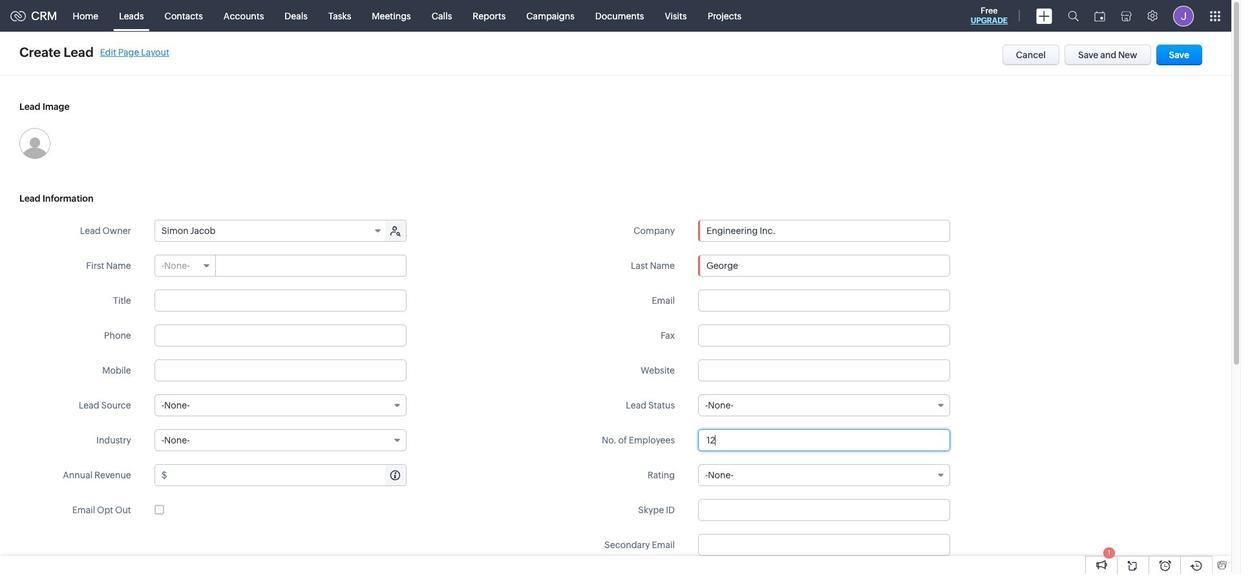 Task type: locate. For each thing, give the bounding box(es) containing it.
calendar image
[[1095, 11, 1106, 21]]

None text field
[[699, 255, 951, 277], [217, 255, 406, 276], [154, 290, 407, 312], [699, 290, 951, 312], [699, 325, 951, 347], [154, 360, 407, 382], [699, 360, 951, 382], [169, 465, 406, 486], [699, 534, 951, 556], [699, 255, 951, 277], [217, 255, 406, 276], [154, 290, 407, 312], [699, 290, 951, 312], [699, 325, 951, 347], [154, 360, 407, 382], [699, 360, 951, 382], [169, 465, 406, 486], [699, 534, 951, 556]]

None text field
[[699, 221, 950, 241], [154, 325, 407, 347], [699, 429, 951, 451], [699, 499, 951, 521], [699, 221, 950, 241], [154, 325, 407, 347], [699, 429, 951, 451], [699, 499, 951, 521]]

create menu image
[[1037, 8, 1053, 24]]

profile image
[[1174, 5, 1195, 26]]

logo image
[[10, 11, 26, 21]]

search element
[[1061, 0, 1087, 32]]

None field
[[155, 221, 387, 241], [699, 221, 950, 241], [155, 255, 216, 276], [154, 395, 407, 417], [699, 395, 951, 417], [154, 429, 407, 451], [699, 464, 951, 486], [155, 221, 387, 241], [699, 221, 950, 241], [155, 255, 216, 276], [154, 395, 407, 417], [699, 395, 951, 417], [154, 429, 407, 451], [699, 464, 951, 486]]

image image
[[19, 128, 50, 159]]



Task type: vqa. For each thing, say whether or not it's contained in the screenshot.
option
no



Task type: describe. For each thing, give the bounding box(es) containing it.
create menu element
[[1029, 0, 1061, 31]]

search image
[[1069, 10, 1080, 21]]

profile element
[[1166, 0, 1202, 31]]



